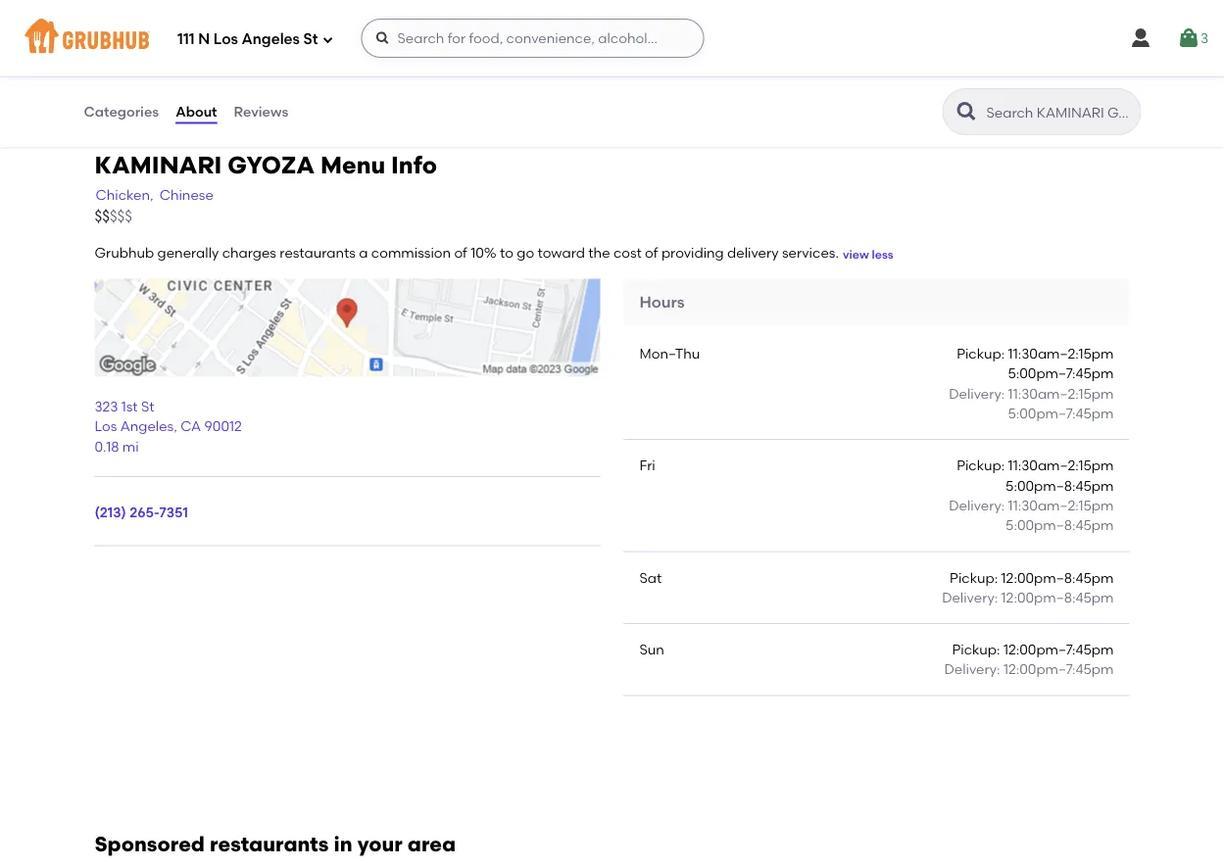 Task type: describe. For each thing, give the bounding box(es) containing it.
111 n los angeles st
[[177, 31, 318, 48]]

0 horizontal spatial svg image
[[322, 34, 334, 46]]

delivery: inside pickup: 11:30am–2:15pm 5:00pm–8:45pm delivery: 11:30am–2:15pm 5:00pm–8:45pm
[[949, 497, 1005, 514]]

search icon image
[[956, 100, 979, 124]]

your
[[358, 832, 403, 857]]

chicken, button
[[95, 184, 155, 206]]

$$
[[95, 208, 110, 225]]

7351
[[159, 504, 188, 520]]

pickup: 11:30am–2:15pm 5:00pm–8:45pm delivery: 11:30am–2:15pm 5:00pm–8:45pm
[[949, 458, 1114, 534]]

(213)
[[95, 504, 126, 520]]

angeles inside main navigation navigation
[[242, 31, 300, 48]]

(213) 265-7351
[[95, 504, 188, 520]]

pickup: 12:00pm–7:45pm delivery: 12:00pm–7:45pm
[[945, 642, 1114, 678]]

view less button
[[843, 246, 894, 263]]

3 button
[[1178, 21, 1209, 56]]

grubhub
[[95, 245, 154, 261]]

menu
[[321, 150, 386, 179]]

sponsored
[[95, 832, 205, 857]]

n
[[198, 31, 210, 48]]

sun
[[640, 642, 665, 658]]

Search for food, convenience, alcohol... search field
[[361, 19, 705, 58]]

1 5:00pm–7:45pm from the top
[[1008, 365, 1114, 382]]

mon–thu
[[640, 346, 700, 362]]

chinese
[[159, 187, 214, 204]]

Search KAMINARI GYOZA search field
[[985, 103, 1135, 122]]

323
[[95, 398, 118, 415]]

st inside main navigation navigation
[[303, 31, 318, 48]]

mi
[[122, 438, 139, 455]]

pickup: 12:00pm–8:45pm delivery: 12:00pm–8:45pm
[[942, 570, 1114, 606]]

view
[[843, 247, 869, 261]]

area
[[408, 832, 456, 857]]

1st
[[121, 398, 138, 415]]

delivery: inside "pickup: 12:00pm–8:45pm delivery: 12:00pm–8:45pm"
[[942, 589, 998, 606]]

2 12:00pm–7:45pm from the top
[[1004, 662, 1114, 678]]

charges
[[222, 245, 276, 261]]

delivery: inside pickup: 12:00pm–7:45pm delivery: 12:00pm–7:45pm
[[945, 662, 1001, 678]]

2 12:00pm–8:45pm from the top
[[1002, 589, 1114, 606]]

a
[[359, 245, 368, 261]]

services.
[[782, 245, 839, 261]]

pickup: for pickup: 12:00pm–8:45pm delivery: 12:00pm–8:45pm
[[950, 570, 998, 586]]

los inside main navigation navigation
[[214, 31, 238, 48]]

1 of from the left
[[454, 245, 468, 261]]

svg image
[[375, 30, 391, 46]]

pickup: for pickup: 11:30am–2:15pm 5:00pm–8:45pm delivery: 11:30am–2:15pm 5:00pm–8:45pm
[[957, 458, 1005, 474]]

1 12:00pm–8:45pm from the top
[[1002, 570, 1114, 586]]

sat
[[640, 570, 662, 586]]

265-
[[130, 504, 159, 520]]

commission
[[371, 245, 451, 261]]

the
[[589, 245, 610, 261]]

providing
[[662, 245, 724, 261]]

cost
[[614, 245, 642, 261]]

delivery: inside pickup: 11:30am–2:15pm 5:00pm–7:45pm delivery: 11:30am–2:15pm 5:00pm–7:45pm
[[949, 385, 1005, 402]]

1 12:00pm–7:45pm from the top
[[1004, 642, 1114, 658]]

kaminari
[[95, 150, 222, 179]]

1 11:30am–2:15pm from the top
[[1009, 346, 1114, 362]]

1 vertical spatial restaurants
[[210, 832, 329, 857]]



Task type: locate. For each thing, give the bounding box(es) containing it.
0 vertical spatial los
[[214, 31, 238, 48]]

2 of from the left
[[645, 245, 658, 261]]

12:00pm–8:45pm down pickup: 11:30am–2:15pm 5:00pm–8:45pm delivery: 11:30am–2:15pm 5:00pm–8:45pm
[[1002, 570, 1114, 586]]

to
[[500, 245, 514, 261]]

0 vertical spatial 12:00pm–7:45pm
[[1004, 642, 1114, 658]]

12:00pm–8:45pm up pickup: 12:00pm–7:45pm delivery: 12:00pm–7:45pm
[[1002, 589, 1114, 606]]

delivery
[[728, 245, 779, 261]]

st inside the 323 1st st los angeles , ca 90012 0.18 mi
[[141, 398, 155, 415]]

angeles inside the 323 1st st los angeles , ca 90012 0.18 mi
[[120, 418, 174, 435]]

info
[[391, 150, 437, 179]]

2 5:00pm–7:45pm from the top
[[1008, 405, 1114, 422]]

categories
[[84, 103, 159, 120]]

reviews
[[234, 103, 289, 120]]

pickup: 11:30am–2:15pm 5:00pm–7:45pm delivery: 11:30am–2:15pm 5:00pm–7:45pm
[[949, 346, 1114, 422]]

fri
[[640, 458, 656, 474]]

categories button
[[83, 76, 160, 147]]

1 vertical spatial 12:00pm–7:45pm
[[1004, 662, 1114, 678]]

0 vertical spatial restaurants
[[280, 245, 356, 261]]

chinese button
[[159, 184, 215, 206]]

0 horizontal spatial st
[[141, 398, 155, 415]]

about
[[176, 103, 217, 120]]

of right cost
[[645, 245, 658, 261]]

angeles up mi
[[120, 418, 174, 435]]

los down 323
[[95, 418, 117, 435]]

restaurants left in
[[210, 832, 329, 857]]

toward
[[538, 245, 585, 261]]

323 1st st los angeles , ca 90012 0.18 mi
[[95, 398, 242, 455]]

sponsored restaurants in your area
[[95, 832, 456, 857]]

0 horizontal spatial los
[[95, 418, 117, 435]]

of left 10%
[[454, 245, 468, 261]]

in
[[334, 832, 353, 857]]

3
[[1201, 30, 1209, 46]]

(213) 265-7351 button
[[95, 502, 188, 522]]

go
[[517, 245, 535, 261]]

0.18
[[95, 438, 119, 455]]

0 vertical spatial 12:00pm–8:45pm
[[1002, 570, 1114, 586]]

angeles right n
[[242, 31, 300, 48]]

10%
[[471, 245, 497, 261]]

1 vertical spatial los
[[95, 418, 117, 435]]

st left svg icon
[[303, 31, 318, 48]]

111
[[177, 31, 195, 48]]

11:30am–2:15pm
[[1009, 346, 1114, 362], [1009, 385, 1114, 402], [1009, 458, 1114, 474], [1009, 497, 1114, 514]]

1 vertical spatial 5:00pm–7:45pm
[[1008, 405, 1114, 422]]

pickup: for pickup: 11:30am–2:15pm 5:00pm–7:45pm delivery: 11:30am–2:15pm 5:00pm–7:45pm
[[957, 346, 1005, 362]]

svg image inside 3 button
[[1178, 26, 1201, 50]]

pickup: for pickup: 12:00pm–7:45pm delivery: 12:00pm–7:45pm
[[953, 642, 1001, 658]]

los right n
[[214, 31, 238, 48]]

1 horizontal spatial svg image
[[1129, 26, 1153, 50]]

1 horizontal spatial angeles
[[242, 31, 300, 48]]

$$$$$
[[95, 208, 132, 225]]

pickup: inside pickup: 11:30am–2:15pm 5:00pm–8:45pm delivery: 11:30am–2:15pm 5:00pm–8:45pm
[[957, 458, 1005, 474]]

1 5:00pm–8:45pm from the top
[[1006, 477, 1114, 494]]

pickup: inside pickup: 12:00pm–7:45pm delivery: 12:00pm–7:45pm
[[953, 642, 1001, 658]]

of
[[454, 245, 468, 261], [645, 245, 658, 261]]

pickup: inside "pickup: 12:00pm–8:45pm delivery: 12:00pm–8:45pm"
[[950, 570, 998, 586]]

delivery:
[[949, 385, 1005, 402], [949, 497, 1005, 514], [942, 589, 998, 606], [945, 662, 1001, 678]]

,
[[174, 418, 177, 435]]

1 vertical spatial st
[[141, 398, 155, 415]]

1 vertical spatial 5:00pm–8:45pm
[[1006, 517, 1114, 534]]

1 horizontal spatial los
[[214, 31, 238, 48]]

generally
[[157, 245, 219, 261]]

2 11:30am–2:15pm from the top
[[1009, 385, 1114, 402]]

1 horizontal spatial of
[[645, 245, 658, 261]]

2 5:00pm–8:45pm from the top
[[1006, 517, 1114, 534]]

st right 1st
[[141, 398, 155, 415]]

los
[[214, 31, 238, 48], [95, 418, 117, 435]]

kaminari gyoza menu info
[[95, 150, 437, 179]]

restaurants
[[280, 245, 356, 261], [210, 832, 329, 857]]

ca
[[181, 418, 201, 435]]

hours
[[640, 292, 685, 311]]

main navigation navigation
[[0, 0, 1225, 76]]

1 vertical spatial angeles
[[120, 418, 174, 435]]

pickup:
[[957, 346, 1005, 362], [957, 458, 1005, 474], [950, 570, 998, 586], [953, 642, 1001, 658]]

pickup: inside pickup: 11:30am–2:15pm 5:00pm–7:45pm delivery: 11:30am–2:15pm 5:00pm–7:45pm
[[957, 346, 1005, 362]]

90012
[[205, 418, 242, 435]]

2 horizontal spatial svg image
[[1178, 26, 1201, 50]]

restaurants left a
[[280, 245, 356, 261]]

1 horizontal spatial st
[[303, 31, 318, 48]]

3 11:30am–2:15pm from the top
[[1009, 458, 1114, 474]]

svg image
[[1129, 26, 1153, 50], [1178, 26, 1201, 50], [322, 34, 334, 46]]

0 horizontal spatial of
[[454, 245, 468, 261]]

los inside the 323 1st st los angeles , ca 90012 0.18 mi
[[95, 418, 117, 435]]

1 vertical spatial 12:00pm–8:45pm
[[1002, 589, 1114, 606]]

about button
[[175, 76, 218, 147]]

0 horizontal spatial angeles
[[120, 418, 174, 435]]

angeles
[[242, 31, 300, 48], [120, 418, 174, 435]]

12:00pm–7:45pm
[[1004, 642, 1114, 658], [1004, 662, 1114, 678]]

4 11:30am–2:15pm from the top
[[1009, 497, 1114, 514]]

grubhub generally charges restaurants a commission of 10% to go toward the cost of providing delivery services. view less
[[95, 245, 894, 261]]

chicken, chinese
[[96, 187, 214, 204]]

12:00pm–8:45pm
[[1002, 570, 1114, 586], [1002, 589, 1114, 606]]

reviews button
[[233, 76, 290, 147]]

less
[[872, 247, 894, 261]]

0 vertical spatial angeles
[[242, 31, 300, 48]]

0 vertical spatial 5:00pm–7:45pm
[[1008, 365, 1114, 382]]

st
[[303, 31, 318, 48], [141, 398, 155, 415]]

gyoza
[[228, 150, 315, 179]]

5:00pm–7:45pm
[[1008, 365, 1114, 382], [1008, 405, 1114, 422]]

5:00pm–8:45pm
[[1006, 477, 1114, 494], [1006, 517, 1114, 534]]

0 vertical spatial 5:00pm–8:45pm
[[1006, 477, 1114, 494]]

0 vertical spatial st
[[303, 31, 318, 48]]

chicken,
[[96, 187, 154, 204]]



Task type: vqa. For each thing, say whether or not it's contained in the screenshot.
save this restaurant button
no



